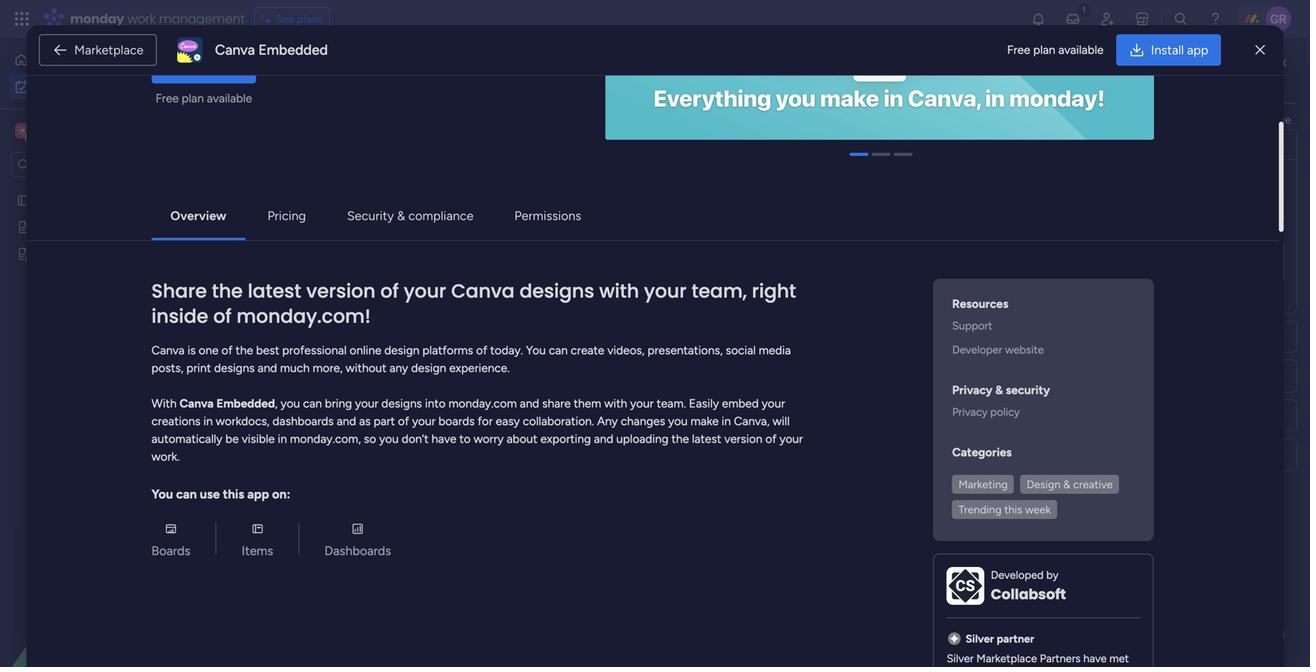 Task type: vqa. For each thing, say whether or not it's contained in the screenshot.
1st Public Board Image from the bottom of the page
yes



Task type: describe. For each thing, give the bounding box(es) containing it.
dapulse x slim image
[[1256, 41, 1265, 59]]

1 item from the top
[[290, 340, 312, 353]]

management
[[159, 10, 245, 28]]

you inside canva is one of the best professional online design platforms of today. you can create videos, presentations, social media posts, print designs and much more, without any design experience.
[[526, 343, 546, 357]]

website
[[1005, 343, 1044, 356]]

1 vertical spatial boards
[[152, 543, 190, 558]]

past
[[266, 194, 296, 214]]

developer
[[952, 343, 1002, 356]]

without
[[346, 361, 387, 375]]

silver for silver partner
[[966, 632, 994, 645]]

0 horizontal spatial work
[[275, 59, 338, 95]]

1 new item from the top
[[256, 312, 304, 325]]

designs inside canva is one of the best professional online design platforms of today. you can create videos, presentations, social media posts, print designs and much more, without any design experience.
[[214, 361, 255, 375]]

easily
[[689, 396, 719, 411]]

marketing
[[959, 478, 1008, 491]]

plans
[[297, 12, 323, 26]]

developer website
[[952, 343, 1044, 356]]

trending
[[959, 503, 1002, 516]]

0 vertical spatial you
[[281, 396, 300, 411]]

1 vertical spatial free plan available
[[156, 91, 252, 105]]

customize for customize
[[590, 130, 643, 144]]

security & compliance button
[[334, 200, 486, 231]]

to inside , you can bring your designs into monday.com and share them with your team. easily embed your creations in workdocs, dashboards and as part of your boards for easy collaboration. any changes you make in canva, will automatically be visible in monday.com, so you don't have to worry about exporting and uploading the latest version of your work.
[[459, 432, 471, 446]]

team,
[[692, 278, 747, 304]]

overview
[[170, 208, 226, 223]]

public board image
[[17, 220, 32, 235]]

1 horizontal spatial free
[[1007, 43, 1030, 57]]

0 vertical spatial people
[[1021, 138, 1055, 151]]

one
[[199, 343, 219, 357]]

1 item from the top
[[282, 312, 304, 325]]

your left 'do'
[[644, 278, 687, 304]]

screenshot image
[[605, 0, 1154, 140]]

this
[[266, 393, 294, 413]]

to
[[1235, 71, 1247, 84]]

1 horizontal spatial work
[[1122, 80, 1154, 98]]

create
[[571, 343, 604, 357]]

automatically
[[152, 432, 223, 446]]

monday.com,
[[290, 432, 361, 446]]

do
[[1250, 71, 1262, 84]]

much
[[280, 361, 310, 375]]

the inside , you can bring your designs into monday.com and share them with your team. easily embed your creations in workdocs, dashboards and as part of your boards for easy collaboration. any changes you make in canva, will automatically be visible in monday.com, so you don't have to worry about exporting and uploading the latest version of your work.
[[672, 432, 689, 446]]

1 add from the top
[[267, 340, 288, 353]]

any
[[597, 414, 618, 428]]

update feed image
[[1065, 11, 1081, 27]]

see plans
[[276, 12, 323, 26]]

0 horizontal spatial this
[[223, 487, 244, 502]]

& for privacy
[[995, 383, 1003, 397]]

do
[[693, 285, 706, 298]]

mar
[[1088, 482, 1106, 495]]

workdocs,
[[216, 414, 270, 428]]

online
[[350, 343, 381, 357]]

search everything image
[[1173, 11, 1189, 27]]

to-do
[[678, 285, 706, 298]]

exporting
[[540, 432, 591, 446]]

changes
[[621, 414, 665, 428]]

1 vertical spatial you
[[668, 414, 688, 428]]

canva right the application logo
[[215, 41, 255, 58]]

creations
[[152, 414, 201, 428]]

,
[[275, 396, 278, 411]]

embed
[[722, 396, 759, 411]]

version inside , you can bring your designs into monday.com and share them with your team. easily embed your creations in workdocs, dashboards and as part of your boards for easy collaboration. any changes you make in canva, will automatically be visible in monday.com, so you don't have to worry about exporting and uploading the latest version of your work.
[[724, 432, 763, 446]]

resources support
[[952, 297, 1009, 332]]

0 vertical spatial boards
[[1021, 330, 1055, 343]]

designs inside share the latest version of your canva designs with your team, right inside of monday.com!
[[520, 278, 594, 304]]

see plans button
[[254, 7, 330, 31]]

1 vertical spatial people
[[985, 449, 1018, 463]]

boards
[[439, 414, 475, 428]]

collabsoft
[[991, 584, 1066, 604]]

of down will
[[765, 432, 777, 446]]

1 horizontal spatial you
[[379, 432, 399, 446]]

1 vertical spatial available
[[207, 91, 252, 105]]

developed by collabsoft
[[991, 568, 1066, 604]]

1 + add item from the top
[[258, 340, 312, 353]]

pricing
[[267, 208, 306, 223]]

part
[[374, 414, 395, 428]]

resources
[[952, 297, 1009, 311]]

home link
[[9, 47, 191, 72]]

0 horizontal spatial can
[[176, 487, 197, 502]]

work.
[[152, 450, 180, 464]]

can inside canva is one of the best professional online design platforms of today. you can create videos, presentations, social media posts, print designs and much more, without any design experience.
[[549, 343, 568, 357]]

notifications image
[[1030, 11, 1046, 27]]

choose
[[1012, 113, 1050, 126]]

policy
[[990, 405, 1020, 419]]

silver marketplace partners have met
[[947, 652, 1130, 667]]

can inside , you can bring your designs into monday.com and share them with your team. easily embed your creations in workdocs, dashboards and as part of your boards for easy collaboration. any changes you make in canva, will automatically be visible in monday.com, so you don't have to worry about exporting and uploading the latest version of your work.
[[303, 396, 322, 411]]

on:
[[272, 487, 290, 502]]

0 horizontal spatial my
[[232, 59, 269, 95]]

posts,
[[152, 361, 183, 375]]

your up will
[[762, 396, 785, 411]]

2 add from the top
[[267, 510, 288, 524]]

to-
[[678, 285, 693, 298]]

main content containing past dates /
[[209, 38, 1310, 667]]

canva,
[[734, 414, 770, 428]]

overview button
[[158, 200, 239, 231]]

of up one
[[213, 303, 232, 330]]

2 new from the top
[[256, 482, 279, 496]]

canva inside canva is one of the best professional online design platforms of today. you can create videos, presentations, social media posts, print designs and much more, without any design experience.
[[152, 343, 185, 357]]

inside
[[152, 303, 208, 330]]

monday marketplace image
[[1134, 11, 1150, 27]]

customize my work
[[1030, 80, 1154, 98]]

use
[[200, 487, 220, 502]]

and left as
[[337, 414, 356, 428]]

be
[[225, 432, 239, 446]]

choose the boards, columns and people you'd like to see
[[1012, 113, 1291, 126]]

help image
[[1208, 11, 1224, 27]]

with inside share the latest version of your canva designs with your team, right inside of monday.com!
[[599, 278, 639, 304]]

dashboards
[[273, 414, 334, 428]]

monday.com!
[[237, 303, 371, 330]]

1 privacy from the top
[[952, 383, 993, 397]]

security
[[347, 208, 394, 223]]

monday.com
[[449, 396, 517, 411]]

design
[[1027, 478, 1061, 491]]

design & creative button
[[1020, 475, 1119, 494]]

mar 16
[[1088, 482, 1118, 495]]

team.
[[657, 396, 686, 411]]

project
[[256, 284, 292, 297]]

1 image
[[1077, 1, 1091, 19]]

security
[[1006, 383, 1050, 397]]

print
[[186, 361, 211, 375]]

customize button
[[565, 124, 649, 150]]

into
[[425, 396, 446, 411]]

dashboards
[[325, 543, 391, 558]]

right
[[752, 278, 796, 304]]

1 vertical spatial embedded
[[216, 396, 275, 411]]

0 horizontal spatial week
[[298, 393, 335, 413]]

is
[[187, 343, 196, 357]]

2 new item from the top
[[256, 482, 304, 496]]

bring
[[325, 396, 352, 411]]

security & compliance
[[347, 208, 474, 223]]

1 horizontal spatial plan
[[1033, 43, 1056, 57]]

monday
[[70, 10, 124, 28]]

2 + add item from the top
[[258, 510, 312, 524]]

public board image
[[17, 193, 32, 208]]

week inside dropdown button
[[1025, 503, 1051, 516]]

1 + from the top
[[258, 340, 265, 353]]

monday work management
[[70, 10, 245, 28]]

permissions
[[515, 208, 581, 223]]

and left share
[[520, 396, 539, 411]]

marketing button
[[952, 475, 1014, 494]]

/ for dates
[[345, 194, 352, 214]]

latest inside share the latest version of your canva designs with your team, right inside of monday.com!
[[248, 278, 301, 304]]

by
[[1046, 568, 1059, 582]]

like
[[1242, 113, 1258, 126]]



Task type: locate. For each thing, give the bounding box(es) containing it.
0 vertical spatial +
[[258, 340, 265, 353]]

week
[[298, 393, 335, 413], [1025, 503, 1051, 516]]

1 vertical spatial plan
[[182, 91, 204, 105]]

0 horizontal spatial people
[[985, 449, 1018, 463]]

greg robinson image
[[1266, 6, 1291, 32]]

install app button
[[1116, 34, 1221, 66]]

0 horizontal spatial have
[[431, 432, 456, 446]]

1 vertical spatial design
[[411, 361, 446, 375]]

columns
[[1110, 113, 1152, 126]]

the left boards,
[[1052, 113, 1069, 126]]

2 horizontal spatial you
[[668, 414, 688, 428]]

of up experience. on the bottom of page
[[476, 343, 487, 357]]

2 item from the top
[[290, 510, 312, 524]]

week up the dashboards
[[298, 393, 335, 413]]

to inside main content
[[1261, 113, 1271, 126]]

0 horizontal spatial &
[[397, 208, 405, 223]]

and down any
[[594, 432, 614, 446]]

1 vertical spatial you
[[152, 487, 173, 502]]

have inside silver marketplace partners have met
[[1083, 652, 1107, 665]]

you'd
[[1212, 113, 1239, 126]]

and left people
[[1155, 113, 1173, 126]]

main content
[[209, 38, 1310, 667]]

1 vertical spatial +
[[258, 510, 265, 524]]

& up policy
[[995, 383, 1003, 397]]

0 vertical spatial new item
[[256, 312, 304, 325]]

item down project
[[282, 312, 304, 325]]

your up don't
[[412, 414, 436, 428]]

them
[[574, 396, 601, 411]]

0 vertical spatial plan
[[1033, 43, 1056, 57]]

creative
[[1073, 478, 1113, 491]]

0 vertical spatial with
[[599, 278, 639, 304]]

1 vertical spatial /
[[338, 393, 346, 413]]

0 vertical spatial available
[[1058, 43, 1104, 57]]

don't
[[402, 432, 429, 446]]

canva inside share the latest version of your canva designs with your team, right inside of monday.com!
[[451, 278, 515, 304]]

compliance
[[408, 208, 474, 223]]

designs up part
[[381, 396, 422, 411]]

list
[[1265, 71, 1279, 84]]

0 vertical spatial &
[[397, 208, 405, 223]]

boards up security
[[1021, 330, 1055, 343]]

latest
[[248, 278, 301, 304], [692, 432, 721, 446]]

app
[[1187, 43, 1208, 58], [247, 487, 269, 502]]

2 workspace image from the left
[[17, 122, 28, 139]]

designs inside , you can bring your designs into monday.com and share them with your team. easily embed your creations in workdocs, dashboards and as part of your boards for easy collaboration. any changes you make in canva, will automatically be visible in monday.com, so you don't have to worry about exporting and uploading the latest version of your work.
[[381, 396, 422, 411]]

marketplace inside silver marketplace partners have met
[[977, 652, 1037, 665]]

home option
[[9, 47, 191, 72]]

to do list
[[1235, 71, 1279, 84]]

today.
[[490, 343, 523, 357]]

with up videos,
[[599, 278, 639, 304]]

my up boards,
[[1101, 80, 1119, 98]]

1 horizontal spatial &
[[995, 383, 1003, 397]]

canva up today.
[[451, 278, 515, 304]]

developed
[[991, 568, 1044, 582]]

0 horizontal spatial customize
[[590, 130, 643, 144]]

install app
[[1151, 43, 1208, 58]]

share
[[542, 396, 571, 411]]

plan down the application logo
[[182, 91, 204, 105]]

1 vertical spatial free
[[156, 91, 179, 105]]

available down update feed image
[[1058, 43, 1104, 57]]

this inside dropdown button
[[1004, 503, 1022, 516]]

work up columns
[[1122, 80, 1154, 98]]

my work
[[232, 59, 338, 95]]

you
[[281, 396, 300, 411], [668, 414, 688, 428], [379, 432, 399, 446]]

pricing button
[[255, 200, 319, 231]]

lottie animation image
[[0, 508, 201, 667]]

customize for customize my work
[[1030, 80, 1097, 98]]

0 horizontal spatial version
[[306, 278, 376, 304]]

platforms
[[422, 343, 473, 357]]

2 horizontal spatial designs
[[520, 278, 594, 304]]

in down with canva embedded
[[203, 414, 213, 428]]

0 horizontal spatial available
[[207, 91, 252, 105]]

of right part
[[398, 414, 409, 428]]

you down 'team.'
[[668, 414, 688, 428]]

0 horizontal spatial you
[[152, 487, 173, 502]]

of right one
[[221, 343, 233, 357]]

canva is one of the best professional online design platforms of today. you can create videos, presentations, social media posts, print designs and much more, without any design experience.
[[152, 343, 791, 375]]

0 vertical spatial version
[[306, 278, 376, 304]]

partner
[[997, 632, 1035, 645]]

1 vertical spatial add
[[267, 510, 288, 524]]

1 vertical spatial silver
[[947, 652, 974, 665]]

privacy left policy
[[952, 405, 988, 419]]

your up changes
[[630, 396, 654, 411]]

experience.
[[449, 361, 510, 375]]

1 vertical spatial new
[[256, 482, 279, 496]]

/ left 0
[[338, 393, 346, 413]]

2 vertical spatial can
[[176, 487, 197, 502]]

of up the online
[[380, 278, 399, 304]]

& inside the 'security & compliance' "button"
[[397, 208, 405, 223]]

app left on:
[[247, 487, 269, 502]]

the inside canva is one of the best professional online design platforms of today. you can create videos, presentations, social media posts, print designs and much more, without any design experience.
[[236, 343, 253, 357]]

& inside privacy & security privacy policy
[[995, 383, 1003, 397]]

workspace image
[[15, 122, 31, 139], [17, 122, 28, 139]]

you down part
[[379, 432, 399, 446]]

new item down visible
[[256, 482, 304, 496]]

have
[[431, 432, 456, 446], [1083, 652, 1107, 665]]

your up as
[[355, 396, 379, 411]]

silver inside silver marketplace partners have met
[[947, 652, 974, 665]]

can up the dashboards
[[303, 396, 322, 411]]

1 horizontal spatial my
[[1101, 80, 1119, 98]]

None text field
[[1021, 195, 1284, 223]]

list box
[[0, 184, 201, 480]]

0 vertical spatial this
[[223, 487, 244, 502]]

0 vertical spatial silver
[[966, 632, 994, 645]]

item
[[290, 340, 312, 353], [290, 510, 312, 524]]

add up much
[[267, 340, 288, 353]]

1 new from the top
[[256, 312, 279, 325]]

marketplace
[[74, 43, 144, 58], [977, 652, 1037, 665]]

lottie animation element
[[0, 508, 201, 667]]

collabsoft logo image
[[947, 567, 985, 605]]

silver for silver marketplace partners have met
[[947, 652, 974, 665]]

marketplace inside button
[[74, 43, 144, 58]]

application logo image
[[177, 37, 202, 63]]

canva
[[215, 41, 255, 58], [451, 278, 515, 304], [152, 343, 185, 357], [180, 396, 214, 411]]

latest up best
[[248, 278, 301, 304]]

0 vertical spatial marketplace
[[74, 43, 144, 58]]

trending this week button
[[952, 500, 1057, 519]]

this week / 0 items
[[266, 393, 386, 413]]

with
[[152, 396, 177, 411]]

0 vertical spatial free plan available
[[1007, 43, 1104, 57]]

1 horizontal spatial customize
[[1030, 80, 1097, 98]]

items inside this week / 0 items
[[359, 397, 386, 410]]

have down the 'boards'
[[431, 432, 456, 446]]

2 horizontal spatial in
[[722, 414, 731, 428]]

new item down project
[[256, 312, 304, 325]]

with up any
[[604, 396, 627, 411]]

1 vertical spatial item
[[282, 482, 304, 496]]

in
[[203, 414, 213, 428], [722, 414, 731, 428], [278, 432, 287, 446]]

the down 'team.'
[[672, 432, 689, 446]]

0 horizontal spatial app
[[247, 487, 269, 502]]

1 horizontal spatial designs
[[381, 396, 422, 411]]

/
[[345, 194, 352, 214], [338, 393, 346, 413]]

to right like
[[1261, 113, 1271, 126]]

design & creative
[[1027, 478, 1113, 491]]

can left 'create'
[[549, 343, 568, 357]]

1 vertical spatial this
[[1004, 503, 1022, 516]]

0 vertical spatial can
[[549, 343, 568, 357]]

new down project
[[256, 312, 279, 325]]

permissions button
[[502, 200, 594, 231]]

people up marketing on the bottom right of page
[[985, 449, 1018, 463]]

you
[[526, 343, 546, 357], [152, 487, 173, 502]]

app right install on the right
[[1187, 43, 1208, 58]]

have left met
[[1083, 652, 1107, 665]]

select product image
[[14, 11, 30, 27]]

1 horizontal spatial can
[[303, 396, 322, 411]]

0 horizontal spatial plan
[[182, 91, 204, 105]]

the inside share the latest version of your canva designs with your team, right inside of monday.com!
[[212, 278, 243, 304]]

option
[[0, 186, 201, 189]]

0 vertical spatial item
[[282, 312, 304, 325]]

items for past dates /
[[364, 199, 392, 212]]

media
[[759, 343, 791, 357]]

free up choose
[[1007, 43, 1030, 57]]

+
[[258, 340, 265, 353], [258, 510, 265, 524]]

free
[[1007, 43, 1030, 57], [156, 91, 179, 105]]

2 horizontal spatial can
[[549, 343, 568, 357]]

dates
[[300, 194, 341, 214]]

0 horizontal spatial in
[[203, 414, 213, 428]]

week down design
[[1025, 503, 1051, 516]]

1 horizontal spatial boards
[[1021, 330, 1055, 343]]

available down the canva embedded
[[207, 91, 252, 105]]

1 horizontal spatial app
[[1187, 43, 1208, 58]]

can left use
[[176, 487, 197, 502]]

1 vertical spatial designs
[[214, 361, 255, 375]]

for
[[478, 414, 493, 428]]

1 vertical spatial &
[[995, 383, 1003, 397]]

version down canva,
[[724, 432, 763, 446]]

your down will
[[780, 432, 803, 446]]

embedded up the my work
[[258, 41, 328, 58]]

marketplace down monday
[[74, 43, 144, 58]]

2 horizontal spatial &
[[1063, 478, 1071, 491]]

0 horizontal spatial marketplace
[[74, 43, 144, 58]]

1 vertical spatial have
[[1083, 652, 1107, 665]]

version inside share the latest version of your canva designs with your team, right inside of monday.com!
[[306, 278, 376, 304]]

make
[[691, 414, 719, 428]]

people
[[1021, 138, 1055, 151], [985, 449, 1018, 463]]

latest inside , you can bring your designs into monday.com and share them with your team. easily embed your creations in workdocs, dashboards and as part of your boards for easy collaboration. any changes you make in canva, will automatically be visible in monday.com, so you don't have to worry about exporting and uploading the latest version of your work.
[[692, 432, 721, 446]]

design
[[384, 343, 420, 357], [411, 361, 446, 375]]

canva up creations
[[180, 396, 214, 411]]

work
[[275, 59, 338, 95], [1122, 80, 1154, 98]]

1 horizontal spatial version
[[724, 432, 763, 446]]

add down on:
[[267, 510, 288, 524]]

+ up items
[[258, 510, 265, 524]]

designs up 'create'
[[520, 278, 594, 304]]

with inside , you can bring your designs into monday.com and share them with your team. easily embed your creations in workdocs, dashboards and as part of your boards for easy collaboration. any changes you make in canva, will automatically be visible in monday.com, so you don't have to worry about exporting and uploading the latest version of your work.
[[604, 396, 627, 411]]

silver down silver partner
[[947, 652, 974, 665]]

trending this week
[[959, 503, 1051, 516]]

plan down 'notifications' image
[[1033, 43, 1056, 57]]

0 vertical spatial free
[[1007, 43, 1030, 57]]

0 vertical spatial week
[[298, 393, 335, 413]]

1 vertical spatial week
[[1025, 503, 1051, 516]]

0 horizontal spatial to
[[459, 432, 471, 446]]

professional
[[282, 343, 347, 357]]

designs down one
[[214, 361, 255, 375]]

invite members image
[[1100, 11, 1116, 27]]

0 vertical spatial to
[[1261, 113, 1271, 126]]

0 vertical spatial + add item
[[258, 340, 312, 353]]

1 horizontal spatial available
[[1058, 43, 1104, 57]]

1 horizontal spatial people
[[1021, 138, 1055, 151]]

as
[[359, 414, 371, 428]]

item up much
[[290, 340, 312, 353]]

the left project
[[212, 278, 243, 304]]

design down platforms
[[411, 361, 446, 375]]

and inside canva is one of the best professional online design platforms of today. you can create videos, presentations, social media posts, print designs and much more, without any design experience.
[[258, 361, 277, 375]]

1 horizontal spatial week
[[1025, 503, 1051, 516]]

your
[[404, 278, 446, 304], [644, 278, 687, 304], [355, 396, 379, 411], [630, 396, 654, 411], [762, 396, 785, 411], [412, 414, 436, 428], [780, 432, 803, 446]]

0 horizontal spatial designs
[[214, 361, 255, 375]]

1 vertical spatial app
[[247, 487, 269, 502]]

easy
[[496, 414, 520, 428]]

items
[[242, 543, 273, 558]]

0 horizontal spatial free
[[156, 91, 179, 105]]

and down best
[[258, 361, 277, 375]]

& right "security"
[[397, 208, 405, 223]]

& right design
[[1063, 478, 1071, 491]]

version
[[306, 278, 376, 304], [724, 432, 763, 446]]

privacy
[[952, 383, 993, 397], [952, 405, 988, 419]]

1 horizontal spatial in
[[278, 432, 287, 446]]

items up as
[[359, 397, 386, 410]]

+ add item down on:
[[258, 510, 312, 524]]

canva up posts,
[[152, 343, 185, 357]]

0 vertical spatial /
[[345, 194, 352, 214]]

boards down you can use this app on:
[[152, 543, 190, 558]]

, you can bring your designs into monday.com and share them with your team. easily embed your creations in workdocs, dashboards and as part of your boards for easy collaboration. any changes you make in canva, will automatically be visible in monday.com, so you don't have to worry about exporting and uploading the latest version of your work.
[[152, 396, 803, 464]]

silver left partner at the right bottom
[[966, 632, 994, 645]]

greg robinson image
[[1034, 250, 1058, 274]]

0 vertical spatial app
[[1187, 43, 1208, 58]]

0 horizontal spatial boards
[[152, 543, 190, 558]]

Filter dashboard by text search field
[[299, 124, 443, 150]]

met
[[1110, 652, 1129, 665]]

your up platforms
[[404, 278, 446, 304]]

embedded
[[258, 41, 328, 58], [216, 396, 275, 411]]

people down choose
[[1021, 138, 1055, 151]]

0 vertical spatial have
[[431, 432, 456, 446]]

1 vertical spatial items
[[359, 397, 386, 410]]

visible
[[242, 432, 275, 446]]

item down on:
[[290, 510, 312, 524]]

you right ,
[[281, 396, 300, 411]]

& for design
[[1063, 478, 1071, 491]]

boards,
[[1071, 113, 1108, 126]]

+ down monday.com!
[[258, 340, 265, 353]]

items right 2
[[364, 199, 392, 212]]

2 + from the top
[[258, 510, 265, 524]]

private board image
[[17, 247, 32, 262]]

items inside past dates / 2 items
[[364, 199, 392, 212]]

0 vertical spatial design
[[384, 343, 420, 357]]

& for security
[[397, 208, 405, 223]]

in right visible
[[278, 432, 287, 446]]

0 vertical spatial you
[[526, 343, 546, 357]]

1 vertical spatial new item
[[256, 482, 304, 496]]

you can use this app on:
[[152, 487, 290, 502]]

1 horizontal spatial free plan available
[[1007, 43, 1104, 57]]

/ for week
[[338, 393, 346, 413]]

0 vertical spatial embedded
[[258, 41, 328, 58]]

free plan available down the application logo
[[156, 91, 252, 105]]

1 vertical spatial with
[[604, 396, 627, 411]]

& inside design & creative popup button
[[1063, 478, 1071, 491]]

0 vertical spatial designs
[[520, 278, 594, 304]]

app inside button
[[1187, 43, 1208, 58]]

2
[[356, 199, 362, 212]]

1 vertical spatial to
[[459, 432, 471, 446]]

categories
[[952, 445, 1012, 460]]

free down the application logo
[[156, 91, 179, 105]]

version up the online
[[306, 278, 376, 304]]

silver partner
[[966, 632, 1035, 645]]

presentations,
[[648, 343, 723, 357]]

to
[[1261, 113, 1271, 126], [459, 432, 471, 446]]

you down the work.
[[152, 487, 173, 502]]

collaboration.
[[523, 414, 594, 428]]

2 privacy from the top
[[952, 405, 988, 419]]

items for this week /
[[359, 397, 386, 410]]

privacy up policy
[[952, 383, 993, 397]]

with
[[599, 278, 639, 304], [604, 396, 627, 411]]

new down visible
[[256, 482, 279, 496]]

1 horizontal spatial latest
[[692, 432, 721, 446]]

support
[[952, 319, 993, 332]]

my down the canva embedded
[[232, 59, 269, 95]]

1 vertical spatial privacy
[[952, 405, 988, 419]]

latest down make
[[692, 432, 721, 446]]

0 vertical spatial item
[[290, 340, 312, 353]]

you right today.
[[526, 343, 546, 357]]

design up any
[[384, 343, 420, 357]]

have inside , you can bring your designs into monday.com and share them with your team. easily embed your creations in workdocs, dashboards and as part of your boards for easy collaboration. any changes you make in canva, will automatically be visible in monday.com, so you don't have to worry about exporting and uploading the latest version of your work.
[[431, 432, 456, 446]]

this right the trending
[[1004, 503, 1022, 516]]

+ add item up much
[[258, 340, 312, 353]]

free plan available down 'notifications' image
[[1007, 43, 1104, 57]]

/ left 2
[[345, 194, 352, 214]]

1 workspace image from the left
[[15, 122, 31, 139]]

1 vertical spatial can
[[303, 396, 322, 411]]

boards
[[1021, 330, 1055, 343], [152, 543, 190, 558]]

free plan available
[[1007, 43, 1104, 57], [156, 91, 252, 105]]

0 vertical spatial privacy
[[952, 383, 993, 397]]

1 horizontal spatial this
[[1004, 503, 1022, 516]]

embedded up workdocs,
[[216, 396, 275, 411]]

marketplace down silver partner
[[977, 652, 1037, 665]]

work down the canva embedded
[[275, 59, 338, 95]]

1 vertical spatial item
[[290, 510, 312, 524]]

to down the 'boards'
[[459, 432, 471, 446]]

0 vertical spatial add
[[267, 340, 288, 353]]

item down the monday.com,
[[282, 482, 304, 496]]

with canva embedded
[[152, 396, 275, 411]]

customize inside button
[[590, 130, 643, 144]]

in right make
[[722, 414, 731, 428]]

any
[[389, 361, 408, 375]]

1 vertical spatial latest
[[692, 432, 721, 446]]

2 item from the top
[[282, 482, 304, 496]]



